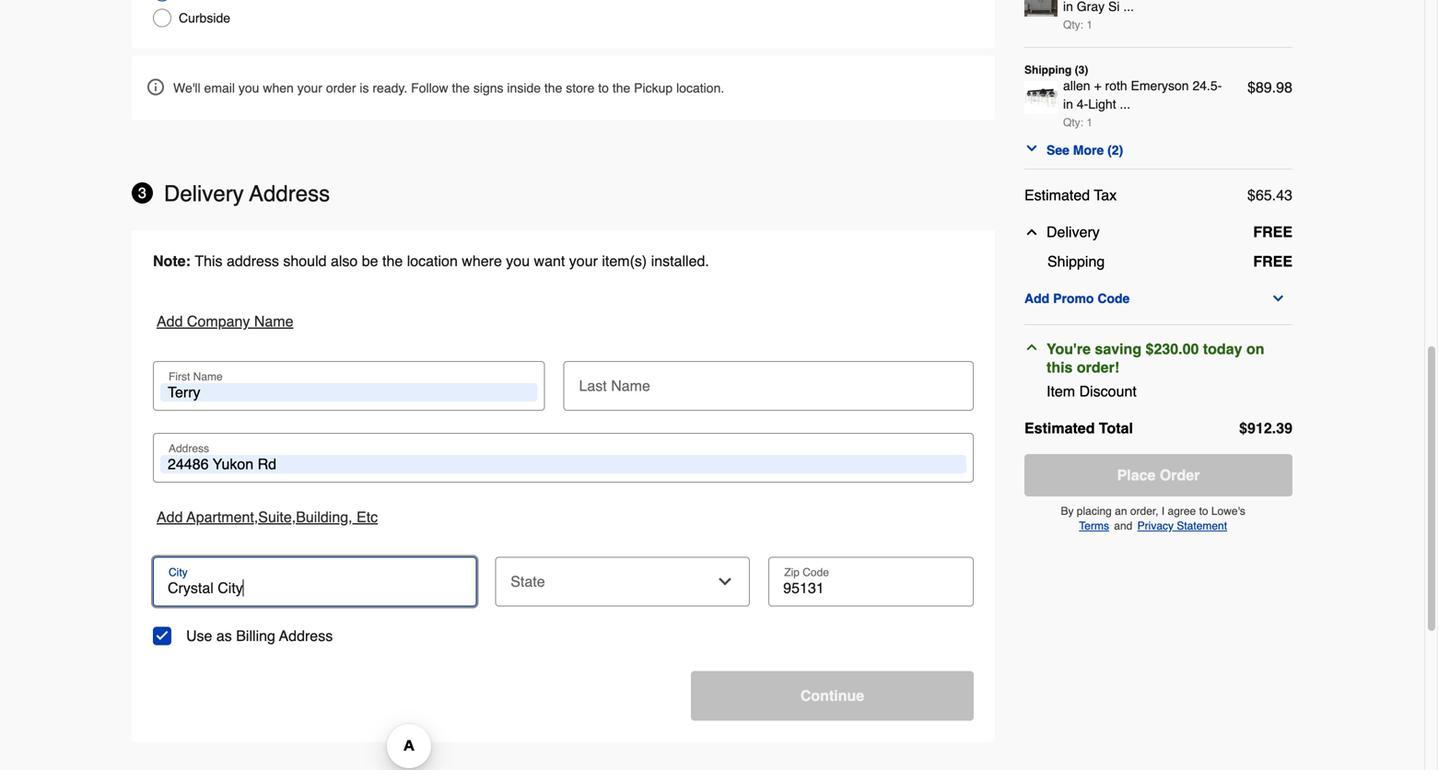 Task type: describe. For each thing, give the bounding box(es) containing it.
43
[[1277, 187, 1293, 204]]

the right be
[[383, 253, 403, 270]]

1 for 2nd item image from the bottom
[[1087, 18, 1093, 31]]

qty: for first item image from the bottom
[[1064, 116, 1084, 129]]

placing
[[1077, 505, 1112, 518]]

allen + roth emeryson 24.5- in 4-light ...
[[1064, 78, 1223, 112]]

4-
[[1077, 97, 1089, 112]]

be
[[362, 253, 378, 270]]

store
[[566, 81, 595, 95]]

when
[[263, 81, 294, 95]]

add promo code
[[1025, 291, 1130, 306]]

continue button
[[691, 671, 974, 721]]

etc
[[357, 509, 378, 526]]

as
[[217, 628, 232, 645]]

see more (2)
[[1047, 143, 1124, 158]]

region containing note:
[[132, 231, 995, 742]]

item
[[1047, 383, 1076, 400]]

order
[[326, 81, 356, 95]]

$ 65 . 43
[[1248, 187, 1293, 204]]

delivery for delivery
[[1047, 224, 1100, 241]]

0 vertical spatial your
[[297, 81, 323, 95]]

to inside by placing an order, i agree to lowe's terms and privacy statement
[[1200, 505, 1209, 518]]

$ for 89
[[1248, 79, 1256, 96]]

lowe's
[[1212, 505, 1246, 518]]

estimated for estimated tax
[[1025, 187, 1090, 204]]

65
[[1256, 187, 1273, 204]]

estimated for estimated total
[[1025, 420, 1095, 437]]

2 free from the top
[[1254, 253, 1293, 270]]

privacy
[[1138, 520, 1174, 533]]

(3)
[[1075, 64, 1089, 77]]

98
[[1277, 79, 1293, 96]]

also
[[331, 253, 358, 270]]

address
[[227, 253, 279, 270]]

terms
[[1080, 520, 1110, 533]]

$ for 912
[[1240, 420, 1248, 437]]

use as billing address
[[186, 628, 333, 645]]

+
[[1094, 78, 1102, 93]]

0 horizontal spatial you
[[239, 81, 259, 95]]

billing
[[236, 628, 276, 645]]

location.
[[677, 81, 725, 95]]

$ 912 . 39
[[1240, 420, 1293, 437]]

...
[[1120, 97, 1131, 112]]

info image
[[147, 79, 164, 95]]

1 free from the top
[[1254, 224, 1293, 241]]

by placing an order, i agree to lowe's terms and privacy statement
[[1061, 505, 1246, 533]]

(2)
[[1108, 143, 1124, 158]]

$ 89 . 98
[[1248, 79, 1293, 96]]

1 for first item image from the bottom
[[1087, 116, 1093, 129]]

estimated tax
[[1025, 187, 1117, 204]]

note:
[[153, 253, 191, 270]]

apartment,suite,building,
[[187, 509, 353, 526]]

code
[[1098, 291, 1130, 306]]

chevron down image
[[1272, 291, 1286, 306]]

promo
[[1054, 291, 1094, 306]]

89
[[1256, 79, 1273, 96]]

privacy statement link
[[1138, 520, 1228, 533]]

your inside region
[[569, 253, 598, 270]]

today
[[1204, 341, 1243, 358]]

shipping (3)
[[1025, 64, 1089, 77]]

on
[[1247, 341, 1265, 358]]

qty: for 2nd item image from the bottom
[[1064, 18, 1084, 31]]

this
[[195, 253, 223, 270]]

curbside
[[179, 11, 230, 25]]

the left the pickup
[[613, 81, 631, 95]]

statement
[[1177, 520, 1228, 533]]

i
[[1162, 505, 1165, 518]]

place order
[[1118, 467, 1200, 484]]

shipping for shipping (3)
[[1025, 64, 1072, 77]]

in
[[1064, 97, 1074, 112]]

agree
[[1168, 505, 1197, 518]]

you're saving  $230.00  today on this order!
[[1047, 341, 1265, 376]]

item(s)
[[602, 253, 647, 270]]

1 item image from the top
[[1025, 0, 1058, 17]]

estimated total
[[1025, 420, 1134, 437]]

email
[[204, 81, 235, 95]]

name
[[254, 313, 294, 330]]

add for add promo code
[[1025, 291, 1050, 306]]

order
[[1160, 467, 1200, 484]]

this
[[1047, 359, 1073, 376]]

location
[[407, 253, 458, 270]]



Task type: locate. For each thing, give the bounding box(es) containing it.
address up should
[[249, 181, 330, 206]]

light
[[1089, 97, 1117, 112]]

add for add apartment,suite,building, etc
[[157, 509, 183, 526]]

continue
[[801, 688, 865, 705]]

ready.
[[373, 81, 408, 95]]

order!
[[1077, 359, 1120, 376]]

1 vertical spatial to
[[1200, 505, 1209, 518]]

1 chevron up image from the top
[[1025, 225, 1040, 240]]

2 1 from the top
[[1087, 116, 1093, 129]]

to
[[598, 81, 609, 95], [1200, 505, 1209, 518]]

you left want
[[506, 253, 530, 270]]

2 qty: 1 from the top
[[1064, 116, 1093, 129]]

add company name
[[157, 313, 294, 330]]

company
[[187, 313, 250, 330]]

to right store
[[598, 81, 609, 95]]

item image left in
[[1025, 81, 1058, 114]]

and
[[1115, 520, 1133, 533]]

see
[[1047, 143, 1070, 158]]

where
[[462, 253, 502, 270]]

installed.
[[651, 253, 710, 270]]

want
[[534, 253, 565, 270]]

free down the $ 65 . 43
[[1254, 224, 1293, 241]]

estimated down see
[[1025, 187, 1090, 204]]

0 horizontal spatial to
[[598, 81, 609, 95]]

item discount
[[1047, 383, 1137, 400]]

. for 89
[[1273, 79, 1277, 96]]

use
[[186, 628, 212, 645]]

1 vertical spatial delivery
[[1047, 224, 1100, 241]]

qty: 1 up the (3)
[[1064, 18, 1093, 31]]

chevron up image for delivery
[[1025, 225, 1040, 240]]

chevron up image
[[1025, 225, 1040, 240], [1025, 340, 1040, 355]]

add apartment,suite,building, etc
[[157, 509, 378, 526]]

0 vertical spatial shipping
[[1025, 64, 1072, 77]]

you
[[239, 81, 259, 95], [506, 253, 530, 270]]

add for add company name
[[157, 313, 183, 330]]

0 vertical spatial free
[[1254, 224, 1293, 241]]

should
[[283, 253, 327, 270]]

0 vertical spatial $
[[1248, 79, 1256, 96]]

3 . from the top
[[1273, 420, 1277, 437]]

1 down 4-
[[1087, 116, 1093, 129]]

1 vertical spatial 1
[[1087, 116, 1093, 129]]

2 item image from the top
[[1025, 81, 1058, 114]]

1 horizontal spatial your
[[569, 253, 598, 270]]

912
[[1248, 420, 1273, 437]]

qty: 1 for first item image from the bottom
[[1064, 116, 1093, 129]]

curbside region
[[132, 0, 995, 48]]

is
[[360, 81, 369, 95]]

follow
[[411, 81, 449, 95]]

1 horizontal spatial delivery
[[1047, 224, 1100, 241]]

allen
[[1064, 78, 1091, 93]]

delivery address
[[164, 181, 330, 206]]

chevron up image down estimated tax at the top of page
[[1025, 225, 1040, 240]]

pickup
[[634, 81, 673, 95]]

delivery right 3
[[164, 181, 244, 206]]

1 estimated from the top
[[1025, 187, 1090, 204]]

2 vertical spatial .
[[1273, 420, 1277, 437]]

by
[[1061, 505, 1074, 518]]

order,
[[1131, 505, 1159, 518]]

total
[[1100, 420, 1134, 437]]

2 vertical spatial add
[[157, 509, 183, 526]]

1 vertical spatial chevron up image
[[1025, 340, 1040, 355]]

1 vertical spatial qty: 1
[[1064, 116, 1093, 129]]

tax
[[1094, 187, 1117, 204]]

qty: up the (3)
[[1064, 18, 1084, 31]]

estimated
[[1025, 187, 1090, 204], [1025, 420, 1095, 437]]

we'll email you when your order is ready. follow the signs inside the store to the pickup location.
[[173, 81, 725, 95]]

1 horizontal spatial you
[[506, 253, 530, 270]]

1 vertical spatial address
[[279, 628, 333, 645]]

the left signs
[[452, 81, 470, 95]]

the
[[452, 81, 470, 95], [545, 81, 563, 95], [613, 81, 631, 95], [383, 253, 403, 270]]

24.5-
[[1193, 78, 1223, 93]]

2 vertical spatial $
[[1240, 420, 1248, 437]]

$ for 65
[[1248, 187, 1256, 204]]

1 vertical spatial $
[[1248, 187, 1256, 204]]

more
[[1074, 143, 1104, 158]]

qty: 1 for 2nd item image from the bottom
[[1064, 18, 1093, 31]]

inside
[[507, 81, 541, 95]]

1 vertical spatial shipping
[[1048, 253, 1105, 270]]

free
[[1254, 224, 1293, 241], [1254, 253, 1293, 270]]

0 vertical spatial .
[[1273, 79, 1277, 96]]

1 up the (3)
[[1087, 18, 1093, 31]]

. for 912
[[1273, 420, 1277, 437]]

chevron down image
[[1025, 141, 1040, 156]]

item image
[[1025, 0, 1058, 17], [1025, 81, 1058, 114]]

0 horizontal spatial delivery
[[164, 181, 244, 206]]

1 vertical spatial .
[[1273, 187, 1277, 204]]

0 vertical spatial estimated
[[1025, 187, 1090, 204]]

1 vertical spatial estimated
[[1025, 420, 1095, 437]]

0 vertical spatial to
[[598, 81, 609, 95]]

1 horizontal spatial to
[[1200, 505, 1209, 518]]

0 vertical spatial delivery
[[164, 181, 244, 206]]

emeryson
[[1131, 78, 1190, 93]]

1 . from the top
[[1273, 79, 1277, 96]]

0 vertical spatial 1
[[1087, 18, 1093, 31]]

delivery
[[164, 181, 244, 206], [1047, 224, 1100, 241]]

None telephone field
[[776, 579, 967, 598]]

0 vertical spatial chevron up image
[[1025, 225, 1040, 240]]

item image up shipping (3)
[[1025, 0, 1058, 17]]

0 vertical spatial add
[[1025, 291, 1050, 306]]

$230.00
[[1146, 341, 1199, 358]]

delivery for delivery address
[[164, 181, 244, 206]]

address right billing
[[279, 628, 333, 645]]

signs
[[474, 81, 504, 95]]

2 estimated from the top
[[1025, 420, 1095, 437]]

place order button
[[1025, 454, 1293, 497], [1025, 454, 1293, 497]]

2 . from the top
[[1273, 187, 1277, 204]]

an
[[1115, 505, 1128, 518]]

None text field
[[160, 383, 538, 402], [160, 455, 967, 474], [160, 579, 469, 598], [160, 383, 538, 402], [160, 455, 967, 474], [160, 579, 469, 598]]

place
[[1118, 467, 1156, 484]]

$ left the 98 at the top of page
[[1248, 79, 1256, 96]]

1 vertical spatial item image
[[1025, 81, 1058, 114]]

discount
[[1080, 383, 1137, 400]]

1 1 from the top
[[1087, 18, 1093, 31]]

qty: down in
[[1064, 116, 1084, 129]]

roth
[[1106, 78, 1128, 93]]

0 vertical spatial qty:
[[1064, 18, 1084, 31]]

shipping up allen
[[1025, 64, 1072, 77]]

0 vertical spatial you
[[239, 81, 259, 95]]

saving
[[1095, 341, 1142, 358]]

to up statement
[[1200, 505, 1209, 518]]

you're saving  $230.00  today on this order! link
[[1025, 340, 1286, 377]]

$ left 39 at right bottom
[[1240, 420, 1248, 437]]

chevron up image left you're
[[1025, 340, 1040, 355]]

1
[[1087, 18, 1093, 31], [1087, 116, 1093, 129]]

you're
[[1047, 341, 1091, 358]]

delivery down estimated tax at the top of page
[[1047, 224, 1100, 241]]

the left store
[[545, 81, 563, 95]]

1 vertical spatial qty:
[[1064, 116, 1084, 129]]

qty: 1 down 4-
[[1064, 116, 1093, 129]]

0 vertical spatial item image
[[1025, 0, 1058, 17]]

we'll
[[173, 81, 201, 95]]

0 horizontal spatial your
[[297, 81, 323, 95]]

2 qty: from the top
[[1064, 116, 1084, 129]]

1 vertical spatial you
[[506, 253, 530, 270]]

shipping for shipping
[[1048, 253, 1105, 270]]

note: this address should also be the location where you want your item(s) installed.
[[153, 253, 710, 270]]

terms link
[[1080, 520, 1110, 533]]

0 vertical spatial qty: 1
[[1064, 18, 1093, 31]]

you right email
[[239, 81, 259, 95]]

shipping up "add promo code"
[[1048, 253, 1105, 270]]

your
[[297, 81, 323, 95], [569, 253, 598, 270]]

None text field
[[571, 361, 967, 402]]

0 vertical spatial address
[[249, 181, 330, 206]]

1 vertical spatial free
[[1254, 253, 1293, 270]]

your left order
[[297, 81, 323, 95]]

3
[[138, 184, 146, 201]]

1 qty: from the top
[[1064, 18, 1084, 31]]

1 vertical spatial your
[[569, 253, 598, 270]]

1 qty: 1 from the top
[[1064, 18, 1093, 31]]

. for 65
[[1273, 187, 1277, 204]]

qty:
[[1064, 18, 1084, 31], [1064, 116, 1084, 129]]

estimated down item
[[1025, 420, 1095, 437]]

chevron up image for you're saving  $230.00  today on this order!
[[1025, 340, 1040, 355]]

add promo code link
[[1025, 288, 1293, 310]]

$ left 43
[[1248, 187, 1256, 204]]

2 chevron up image from the top
[[1025, 340, 1040, 355]]

none telephone field inside region
[[776, 579, 967, 598]]

chevron up image inside you're saving  $230.00  today on this order! link
[[1025, 340, 1040, 355]]

region
[[132, 231, 995, 742]]

qty: 1
[[1064, 18, 1093, 31], [1064, 116, 1093, 129]]

free up chevron down image
[[1254, 253, 1293, 270]]

39
[[1277, 420, 1293, 437]]

1 vertical spatial add
[[157, 313, 183, 330]]

$
[[1248, 79, 1256, 96], [1248, 187, 1256, 204], [1240, 420, 1248, 437]]

your right want
[[569, 253, 598, 270]]



Task type: vqa. For each thing, say whether or not it's contained in the screenshot.
FREE
yes



